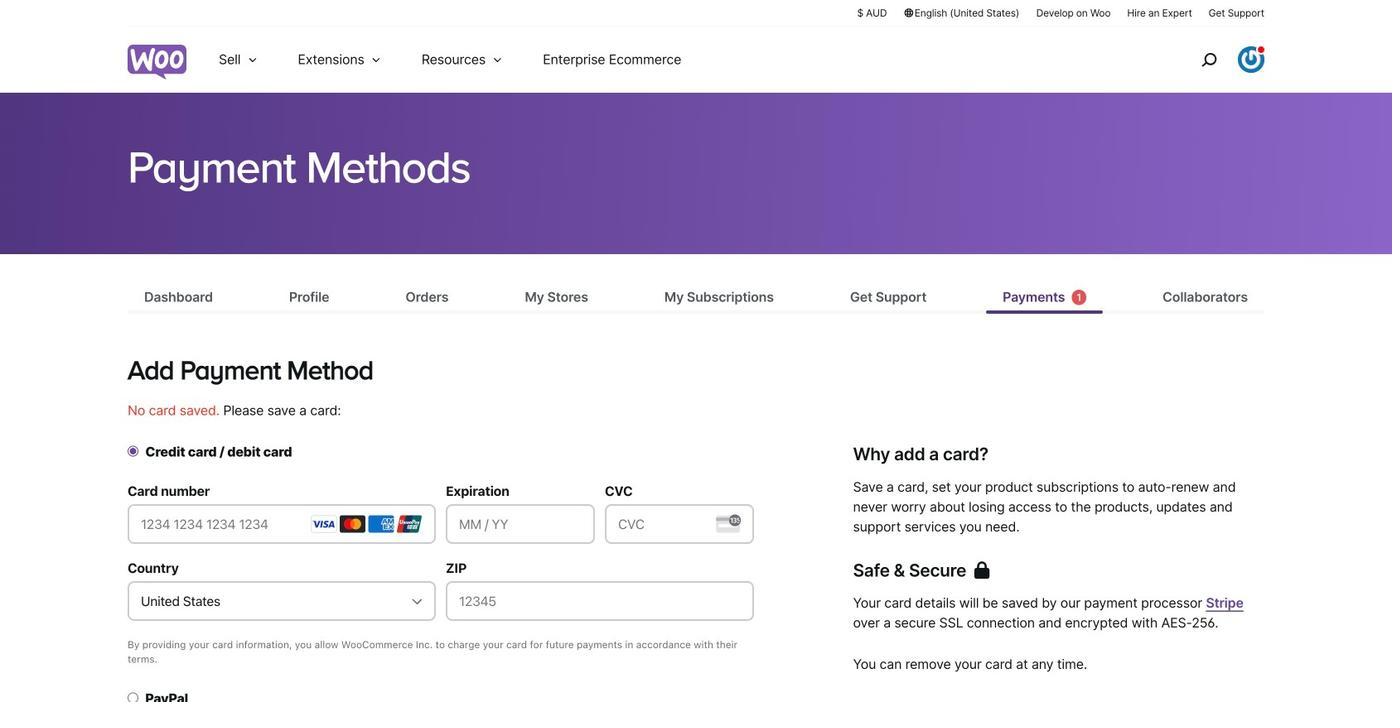 Task type: locate. For each thing, give the bounding box(es) containing it.
search image
[[1196, 46, 1222, 73]]

open account menu image
[[1238, 46, 1265, 73]]

None radio
[[128, 446, 138, 457], [128, 693, 138, 703], [128, 446, 138, 457], [128, 693, 138, 703]]



Task type: describe. For each thing, give the bounding box(es) containing it.
lock image
[[974, 562, 989, 579]]

service navigation menu element
[[1166, 33, 1265, 87]]



